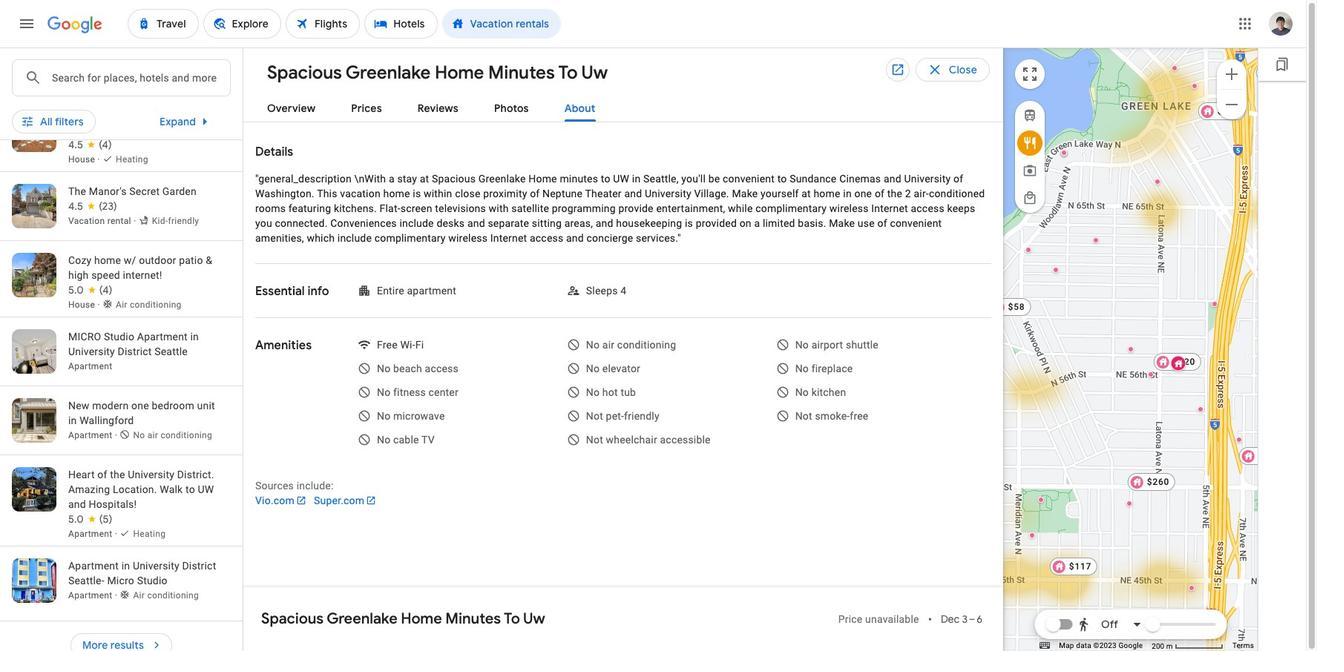 Task type: locate. For each thing, give the bounding box(es) containing it.
complimentary
[[756, 203, 827, 214], [375, 232, 446, 244]]

garden inside rooftop patio with waterview, private garden  grill 3br 3ba- modern cityscape
[[104, 33, 138, 45]]

1 vertical spatial friendly
[[624, 410, 659, 422]]

air down apartment in university district seattle- micro studio
[[133, 591, 145, 601]]

the up "location."
[[110, 469, 125, 481]]

$351 link
[[1239, 447, 1287, 473]]

brand new entire townhouse, next to green lake image
[[1155, 179, 1161, 185]]

0 vertical spatial air conditioning
[[116, 78, 181, 88]]

all for all filters (1)
[[40, 65, 53, 78]]

internet down 2
[[871, 203, 908, 214]]

filters inside form
[[55, 65, 84, 78]]

hot
[[602, 387, 618, 398]]

internet down separate
[[490, 232, 527, 244]]

2 all from the top
[[40, 115, 53, 128]]

is
[[413, 188, 421, 200], [685, 217, 693, 229]]

convenient down air-
[[890, 217, 942, 229]]

1 filters from the top
[[55, 65, 84, 78]]

apartment · down seattle-
[[68, 591, 120, 601]]

1 horizontal spatial a
[[754, 217, 760, 229]]

1 vertical spatial is
[[685, 217, 693, 229]]

(5)
[[99, 513, 112, 526]]

1 horizontal spatial modern
[[153, 109, 190, 121]]

apartment · down wallingford
[[68, 430, 120, 441]]

air conditioning down cozy home w/ outdoor patio & high speed internet!
[[116, 300, 181, 310]]

1 vertical spatial heating
[[133, 529, 166, 539]]

4.5 down the
[[68, 200, 83, 213]]

0 horizontal spatial studio
[[104, 331, 134, 343]]

1 horizontal spatial garden
[[162, 186, 197, 197]]

convenient
[[723, 173, 775, 185], [890, 217, 942, 229]]

spacious inside heading
[[267, 62, 342, 84]]

center
[[429, 387, 458, 398]]

in inside apartment in university district seattle- micro studio
[[121, 560, 130, 572]]

Check-out text field
[[477, 13, 567, 47]]

0 vertical spatial is
[[413, 188, 421, 200]]

0 horizontal spatial convenient
[[723, 173, 775, 185]]

shuttle
[[846, 339, 879, 351]]

not for not wheelchair accessible
[[586, 434, 603, 446]]

entire
[[377, 285, 404, 297]]

(4) down cozy home w/ outdoor patio & high speed internet!
[[99, 283, 112, 297]]

internet! inside cozy home w/ outdoor patio & high speed internet!
[[123, 269, 162, 281]]

in up micro
[[121, 560, 130, 572]]

no left 'hot'
[[586, 387, 600, 398]]

0 horizontal spatial amenities
[[255, 338, 312, 353]]

2 apartment · from the top
[[68, 529, 120, 539]]

0 vertical spatial home
[[435, 62, 484, 84]]

3ba-
[[184, 33, 207, 45]]

0 horizontal spatial to
[[186, 484, 195, 496]]

garden down patio
[[104, 33, 138, 45]]

0 horizontal spatial district
[[118, 346, 152, 358]]

property
[[222, 65, 266, 78]]

5.0 inside 5 out of 5 stars from 4 reviews 'image'
[[68, 283, 84, 297]]

studio inside micro studio apartment in university district seattle apartment
[[104, 331, 134, 343]]

no air conditioning up elevator on the bottom left
[[586, 339, 676, 351]]

w/ inside cozy home w/ outdoor patio & high speed internet!
[[124, 255, 136, 266]]

1 vertical spatial filters
[[55, 115, 84, 128]]

main menu image
[[18, 15, 36, 33]]

house ·
[[68, 78, 102, 88], [68, 154, 102, 165], [68, 300, 102, 310]]

limited
[[763, 217, 795, 229]]

apartment down "micro"
[[68, 361, 112, 372]]

1 horizontal spatial studio
[[137, 575, 167, 587]]

1 horizontal spatial one
[[854, 188, 872, 200]]

speed up 4.5 out of 5 stars from 4 reviews image at the top left of the page
[[83, 124, 112, 136]]

essential
[[255, 284, 305, 299]]

include down screen
[[400, 217, 434, 229]]

washington.
[[255, 188, 314, 200]]

no beach access
[[377, 363, 459, 375]]

0 horizontal spatial wireless
[[448, 232, 488, 244]]

0 vertical spatial to
[[558, 62, 578, 84]]

unavailable
[[865, 614, 919, 626]]

one inside "general_description \nwith a stay at spacious greenlake home minutes to uw in seattle, you'll be convenient to sundance cinemas and university of washington. this vacation home is within close proximity of neptune theater and university village. make yourself at home in one of the 2 air-conditioned rooms featuring kitchens. flat-screen televisions with satellite programming provide entertainment, while complimentary wireless internet access keeps you connected. conveniences include desks and separate sitting areas, and housekeeping is provided on a limited basis. make use of convenient amenities, which include complimentary wireless internet access and concierge services."
[[854, 188, 872, 200]]

to
[[601, 173, 610, 185], [777, 173, 787, 185], [186, 484, 195, 496]]

5.0 left (5)
[[68, 513, 84, 526]]

to up theater
[[601, 173, 610, 185]]

1 vertical spatial studio
[[137, 575, 167, 587]]

heating up the manor's secret garden
[[116, 154, 148, 165]]

price down cityscape
[[141, 65, 166, 78]]

friendly up not wheelchair accessible
[[624, 410, 659, 422]]

1 vertical spatial a
[[754, 217, 760, 229]]

1 vertical spatial home
[[529, 173, 557, 185]]

featuring
[[288, 203, 331, 214]]

no left fireplace
[[795, 363, 809, 375]]

w/
[[68, 124, 81, 136], [124, 255, 136, 266]]

0 horizontal spatial to
[[504, 610, 520, 628]]

2 vertical spatial apartment
[[68, 560, 119, 572]]

speed up 5 out of 5 stars from 4 reviews 'image'
[[91, 269, 120, 281]]

university up micro
[[133, 560, 179, 572]]

1 horizontal spatial price
[[838, 614, 863, 626]]

zoom in map image
[[1223, 65, 1241, 83]]

4.5 for (4)
[[68, 138, 83, 151]]

0 vertical spatial spacious
[[267, 62, 342, 84]]

0 vertical spatial minutes
[[488, 62, 555, 84]]

wireless up use
[[829, 203, 869, 214]]

1 vertical spatial uw
[[198, 484, 214, 496]]

price for price unavailable
[[838, 614, 863, 626]]

apartment · for apartment
[[68, 591, 120, 601]]

(4) inside 4.5 out of 5 stars from 4 reviews image
[[99, 138, 112, 151]]

studio right micro
[[137, 575, 167, 587]]

(4) down remodeled
[[99, 138, 112, 151]]

1 horizontal spatial with
[[489, 203, 509, 214]]

the inside heart of the university district. amazing location. walk to uw and hospitals!
[[110, 469, 125, 481]]

&
[[206, 255, 212, 266]]

to up "yourself"
[[777, 173, 787, 185]]

elevator
[[602, 363, 640, 375]]

0 horizontal spatial access
[[425, 363, 459, 375]]

1 horizontal spatial air
[[602, 339, 615, 351]]

and inside heart of the university district. amazing location. walk to uw and hospitals!
[[68, 499, 86, 511]]

1 horizontal spatial internet
[[871, 203, 908, 214]]

0 vertical spatial filters
[[55, 65, 84, 78]]

air
[[116, 78, 127, 88], [116, 300, 127, 310], [133, 591, 145, 601]]

•
[[928, 613, 932, 626]]

apartment up seattle-
[[68, 560, 119, 572]]

newly remodeled modern space w/ speed internet! image
[[1197, 620, 1203, 626]]

provided
[[696, 217, 737, 229]]

sources include:
[[255, 480, 334, 492]]

0 vertical spatial with
[[136, 18, 156, 30]]

access up center
[[425, 363, 459, 375]]

4.5 out of 5 stars from 4 reviews image
[[68, 137, 112, 152]]

seattle-
[[68, 575, 104, 587]]

0 horizontal spatial price
[[141, 65, 166, 78]]

secret
[[129, 186, 160, 197]]

neptune
[[542, 188, 583, 200]]

1 vertical spatial w/
[[124, 255, 136, 266]]

zoom out map image
[[1223, 95, 1241, 113]]

0 vertical spatial 5.0
[[68, 283, 84, 297]]

home up flat-
[[383, 188, 410, 200]]

bedroom
[[152, 400, 194, 412]]

micro
[[107, 575, 134, 587]]

1 5.0 from the top
[[68, 283, 84, 297]]

1 vertical spatial make
[[829, 217, 855, 229]]

2
[[905, 188, 911, 200]]

make left use
[[829, 217, 855, 229]]

sleeps 4
[[586, 285, 627, 297]]

2 4.5 from the top
[[68, 200, 83, 213]]

amenities up about on the left of the page
[[556, 65, 606, 78]]

studio inside apartment in university district seattle- micro studio
[[137, 575, 167, 587]]

0 horizontal spatial no air conditioning
[[133, 430, 212, 441]]

make up "while"
[[732, 188, 758, 200]]

w/ down the newly
[[68, 124, 81, 136]]

and right cinemas
[[884, 173, 901, 185]]

tab list containing overview
[[243, 90, 1003, 122]]

amenities down essential
[[255, 338, 312, 353]]

price
[[141, 65, 166, 78], [838, 614, 863, 626]]

heating for (5)
[[133, 529, 166, 539]]

(1)
[[86, 65, 98, 78]]

televisions
[[435, 203, 486, 214]]

1 vertical spatial include
[[337, 232, 372, 244]]

1 vertical spatial internet
[[490, 232, 527, 244]]

wireless
[[829, 203, 869, 214], [448, 232, 488, 244]]

air up no elevator
[[602, 339, 615, 351]]

info
[[308, 284, 329, 299]]

dec
[[941, 613, 960, 626]]

a left stay
[[389, 173, 395, 185]]

a
[[389, 173, 395, 185], [754, 217, 760, 229]]

no up no elevator
[[586, 339, 600, 351]]

3 – 6
[[962, 613, 982, 626]]

in inside new modern one bedroom unit in wallingford
[[68, 415, 77, 427]]

with inside "general_description \nwith a stay at spacious greenlake home minutes to uw in seattle, you'll be convenient to sundance cinemas and university of washington. this vacation home is within close proximity of neptune theater and university village. make yourself at home in one of the 2 air-conditioned rooms featuring kitchens. flat-screen televisions with satellite programming provide entertainment, while complimentary wireless internet access keeps you connected. conveniences include desks and separate sitting areas, and housekeeping is provided on a limited basis. make use of convenient amenities, which include complimentary wireless internet access and concierge services."
[[489, 203, 509, 214]]

uw inside "general_description \nwith a stay at spacious greenlake home minutes to uw in seattle, you'll be convenient to sundance cinemas and university of washington. this vacation home is within close proximity of neptune theater and university village. make yourself at home in one of the 2 air-conditioned rooms featuring kitchens. flat-screen televisions with satellite programming provide entertainment, while complimentary wireless internet access keeps you connected. conveniences include desks and separate sitting areas, and housekeeping is provided on a limited basis. make use of convenient amenities, which include complimentary wireless internet access and concierge services."
[[613, 173, 629, 185]]

1 horizontal spatial amenities
[[556, 65, 606, 78]]

garden up kid-friendly
[[162, 186, 197, 197]]

1 all from the top
[[40, 65, 53, 78]]

price unavailable
[[838, 614, 919, 626]]

home down sundance
[[814, 188, 840, 200]]

0 horizontal spatial uw
[[523, 610, 545, 628]]

1 vertical spatial with
[[489, 203, 509, 214]]

no fitness center
[[377, 387, 458, 398]]

sitting
[[532, 217, 562, 229]]

2 (4) from the top
[[99, 283, 112, 297]]

not down not pet-friendly
[[586, 434, 603, 446]]

no left airport
[[795, 339, 809, 351]]

1 horizontal spatial no air conditioning
[[586, 339, 676, 351]]

1 vertical spatial uw
[[523, 610, 545, 628]]

home inside heading
[[435, 62, 484, 84]]

all for all filters
[[40, 115, 53, 128]]

price inside popup button
[[141, 65, 166, 78]]

the left 2
[[887, 188, 902, 200]]

not left 'pet-'
[[586, 410, 603, 422]]

spacious greenlake home minutes to uw heading
[[255, 59, 608, 85]]

cinemas
[[839, 173, 881, 185]]

no left cable
[[377, 434, 391, 446]]

1 4.5 from the top
[[68, 138, 83, 151]]

(4) inside 5 out of 5 stars from 4 reviews 'image'
[[99, 283, 112, 297]]

separate
[[488, 217, 529, 229]]

no air conditioning
[[586, 339, 676, 351], [133, 430, 212, 441]]

0 vertical spatial w/
[[68, 124, 81, 136]]

the
[[68, 186, 86, 197]]

access down air-
[[911, 203, 944, 214]]

cozy home w/ outdoor patio & high speed internet! image
[[1198, 620, 1204, 626]]

1 vertical spatial internet!
[[123, 269, 162, 281]]

modern inside newly remodeled modern space w/ speed internet!
[[153, 109, 190, 121]]

0 horizontal spatial a
[[389, 173, 395, 185]]

1 vertical spatial 5.0
[[68, 513, 84, 526]]

kid-
[[152, 216, 168, 226]]

6615 entire · 6b4b newly remodeled home w/ green lake view image
[[1061, 150, 1067, 156]]

view larger map image
[[1021, 65, 1039, 83]]

(23)
[[99, 200, 117, 213]]

1 vertical spatial greenlake
[[478, 173, 526, 185]]

air conditioning down cityscape
[[116, 78, 181, 88]]

4.5 out of 5 stars from 23 reviews image
[[68, 199, 117, 214]]

0 horizontal spatial modern
[[92, 400, 129, 412]]

5.0 inside 5 out of 5 stars from 5 reviews image
[[68, 513, 84, 526]]

filters for all filters (1)
[[55, 65, 84, 78]]

1 vertical spatial at
[[802, 188, 811, 200]]

is up screen
[[413, 188, 421, 200]]

1 (4) from the top
[[99, 138, 112, 151]]

vio.com
[[255, 495, 295, 507]]

0 vertical spatial friendly
[[168, 216, 199, 226]]

fi
[[415, 339, 424, 351]]

1 vertical spatial (4)
[[99, 283, 112, 297]]

map data ©2023 google
[[1059, 642, 1143, 650]]

off
[[1101, 618, 1118, 631]]

studio right "micro"
[[104, 331, 134, 343]]

conditioning up elevator on the bottom left
[[617, 339, 676, 351]]

wireless down desks
[[448, 232, 488, 244]]

all left 4.8 on the left
[[40, 65, 53, 78]]

new modern one bedroom unit in wallingford image
[[1126, 501, 1132, 507]]

w/ left outdoor
[[124, 255, 136, 266]]

internet! down remodeled
[[115, 124, 154, 136]]

$351
[[1258, 451, 1281, 462]]

hidden gem in green lake image
[[1174, 359, 1180, 365]]

0 vertical spatial one
[[854, 188, 872, 200]]

clear image
[[251, 22, 269, 39]]

"general_description
[[255, 173, 352, 185]]

4.5 down all filters
[[68, 138, 83, 151]]

0 horizontal spatial the
[[110, 469, 125, 481]]

friendly up patio
[[168, 216, 199, 226]]

air conditioning
[[116, 78, 181, 88], [116, 300, 181, 310], [133, 591, 199, 601]]

of
[[953, 173, 963, 185], [530, 188, 540, 200], [875, 188, 885, 200], [877, 217, 887, 229], [97, 469, 107, 481]]

0 vertical spatial no air conditioning
[[586, 339, 676, 351]]

filters for all filters
[[55, 115, 84, 128]]

home inside "general_description \nwith a stay at spacious greenlake home minutes to uw in seattle, you'll be convenient to sundance cinemas and university of washington. this vacation home is within close proximity of neptune theater and university village. make yourself at home in one of the 2 air-conditioned rooms featuring kitchens. flat-screen televisions with satellite programming provide entertainment, while complimentary wireless internet access keeps you connected. conveniences include desks and separate sitting areas, and housekeeping is provided on a limited basis. make use of convenient amenities, which include complimentary wireless internet access and concierge services."
[[529, 173, 557, 185]]

1 vertical spatial one
[[131, 400, 149, 412]]

filters left (1)
[[55, 65, 84, 78]]

apartment in university district seattle- micro studio
[[68, 560, 216, 587]]

1 vertical spatial 4.5
[[68, 200, 83, 213]]

no air conditioning down bedroom
[[133, 430, 212, 441]]

yourself
[[761, 188, 799, 200]]

no left elevator on the bottom left
[[586, 363, 600, 375]]

2 vertical spatial spacious
[[261, 610, 323, 628]]

2 filters from the top
[[55, 115, 84, 128]]

1 vertical spatial the
[[110, 469, 125, 481]]

0 vertical spatial wireless
[[829, 203, 869, 214]]

0 vertical spatial (4)
[[99, 138, 112, 151]]

waterview,
[[159, 18, 210, 30]]

6615 green lake · 3b2b modern unit w/ stunning green lake view image
[[1061, 151, 1067, 157]]

to inside heading
[[558, 62, 578, 84]]

5.0
[[68, 283, 84, 297], [68, 513, 84, 526]]

0 vertical spatial make
[[732, 188, 758, 200]]

in up unit at the left
[[190, 331, 199, 343]]

5 out of 5 stars from 5 reviews image
[[68, 512, 112, 527]]

welcome to ravennity! very close to light rail image
[[1212, 301, 1218, 307]]

and down amazing
[[68, 499, 86, 511]]

0 horizontal spatial uw
[[198, 484, 214, 496]]

2 vertical spatial apartment ·
[[68, 591, 120, 601]]

1 house · from the top
[[68, 78, 102, 88]]

internet! down outdoor
[[123, 269, 162, 281]]

home
[[383, 188, 410, 200], [814, 188, 840, 200], [94, 255, 121, 266]]

5.0 for (5)
[[68, 513, 84, 526]]

0 horizontal spatial garden
[[104, 33, 138, 45]]

kitchens.
[[334, 203, 377, 214]]

1 vertical spatial district
[[182, 560, 216, 572]]

remodeled
[[100, 109, 150, 121]]

200
[[1152, 642, 1164, 650]]

1 vertical spatial to
[[504, 610, 520, 628]]

green lake oasis with loft + outdoor fireplace, $174 image
[[1256, 64, 1304, 89]]

3 house · from the top
[[68, 300, 102, 310]]

vacation
[[340, 188, 381, 200]]

$110 link
[[1198, 102, 1246, 120]]

filters up 4.5 out of 5 stars from 4 reviews image at the top left of the page
[[55, 115, 84, 128]]

tab list
[[243, 90, 1003, 122]]

of up satellite
[[530, 188, 540, 200]]

in
[[632, 173, 641, 185], [843, 188, 852, 200], [190, 331, 199, 343], [68, 415, 77, 427], [121, 560, 130, 572]]

3 apartment · from the top
[[68, 591, 120, 601]]

uw inside heart of the university district. amazing location. walk to uw and hospitals!
[[198, 484, 214, 496]]

0 horizontal spatial air
[[147, 430, 158, 441]]

Search for places, hotels and more text field
[[51, 60, 230, 96]]

university inside heart of the university district. amazing location. walk to uw and hospitals!
[[128, 469, 174, 481]]

to
[[558, 62, 578, 84], [504, 610, 520, 628]]

all left the newly
[[40, 115, 53, 128]]

1 apartment · from the top
[[68, 430, 120, 441]]

2 5.0 from the top
[[68, 513, 84, 526]]

0 vertical spatial district
[[118, 346, 152, 358]]

air down (20)
[[116, 78, 127, 88]]

0 vertical spatial greenlake
[[346, 62, 431, 84]]

1 vertical spatial air conditioning
[[116, 300, 181, 310]]

house · down 4.5 out of 5 stars from 4 reviews image at the top left of the page
[[68, 154, 102, 165]]

amenities
[[556, 65, 606, 78], [255, 338, 312, 353]]

complimentary down screen
[[375, 232, 446, 244]]

uw up theater
[[613, 173, 629, 185]]

1 vertical spatial access
[[530, 232, 563, 244]]

filters form
[[12, 1, 689, 104]]

0 horizontal spatial w/
[[68, 124, 81, 136]]

entertainment,
[[656, 203, 725, 214]]

a right on
[[754, 217, 760, 229]]

1 vertical spatial speed
[[91, 269, 120, 281]]

the inside "general_description \nwith a stay at spacious greenlake home minutes to uw in seattle, you'll be convenient to sundance cinemas and university of washington. this vacation home is within close proximity of neptune theater and university village. make yourself at home in one of the 2 air-conditioned rooms featuring kitchens. flat-screen televisions with satellite programming provide entertainment, while complimentary wireless internet access keeps you connected. conveniences include desks and separate sitting areas, and housekeeping is provided on a limited basis. make use of convenient amenities, which include complimentary wireless internet access and concierge services."
[[887, 188, 902, 200]]

at down sundance
[[802, 188, 811, 200]]

air conditioning for (20)
[[116, 78, 181, 88]]

spacious inside "general_description \nwith a stay at spacious greenlake home minutes to uw in seattle, you'll be convenient to sundance cinemas and university of washington. this vacation home is within close proximity of neptune theater and university village. make yourself at home in one of the 2 air-conditioned rooms featuring kitchens. flat-screen televisions with satellite programming provide entertainment, while complimentary wireless internet access keeps you connected. conveniences include desks and separate sitting areas, and housekeeping is provided on a limited basis. make use of convenient amenities, which include complimentary wireless internet access and concierge services."
[[432, 173, 476, 185]]

hospitals!
[[89, 499, 137, 511]]

0 horizontal spatial with
[[136, 18, 156, 30]]

modern up wallingford
[[92, 400, 129, 412]]

0 horizontal spatial internet
[[490, 232, 527, 244]]

to down 'district.' on the left
[[186, 484, 195, 496]]

one down cinemas
[[854, 188, 872, 200]]

rooms
[[255, 203, 286, 214]]

0 horizontal spatial at
[[420, 173, 429, 185]]

to inside heart of the university district. amazing location. walk to uw and hospitals!
[[186, 484, 195, 496]]

all
[[40, 65, 53, 78], [40, 115, 53, 128]]

one left bedroom
[[131, 400, 149, 412]]

2 house · from the top
[[68, 154, 102, 165]]

home right cozy
[[94, 255, 121, 266]]

1 vertical spatial garden
[[162, 186, 197, 197]]

modern left 'space'
[[153, 109, 190, 121]]

air down new modern one bedroom unit in wallingford
[[147, 430, 158, 441]]

all inside filters form
[[40, 65, 53, 78]]

1 vertical spatial price
[[838, 614, 863, 626]]

garden
[[104, 33, 138, 45], [162, 186, 197, 197]]

guest rating button
[[322, 59, 435, 83]]

convenient up "while"
[[723, 173, 775, 185]]

0 vertical spatial 4.5
[[68, 138, 83, 151]]

6615 lower · 3b2b lower unit w/ gorgeout green lake view image
[[1061, 150, 1067, 156]]

air for (4)
[[116, 300, 127, 310]]

0 vertical spatial speed
[[83, 124, 112, 136]]

uw down 'district.' on the left
[[198, 484, 214, 496]]

cityscape
[[107, 47, 154, 59]]

university down "micro"
[[68, 346, 115, 358]]

air conditioning down apartment in university district seattle- micro studio
[[133, 591, 199, 601]]



Task type: describe. For each thing, give the bounding box(es) containing it.
district.
[[177, 469, 214, 481]]

2 vertical spatial home
[[401, 610, 442, 628]]

1 vertical spatial no air conditioning
[[133, 430, 212, 441]]

basis.
[[798, 217, 826, 229]]

all filters button
[[12, 104, 95, 139]]

3br
[[163, 33, 182, 45]]

no left beach
[[377, 363, 391, 375]]

minutes inside "spacious greenlake home minutes to uw" heading
[[488, 62, 555, 84]]

updated craftsman home with open floor plan in great seattle location image
[[1038, 497, 1044, 503]]

0 vertical spatial convenient
[[723, 173, 775, 185]]

modern and artsy 2 bed, 1 bath green lake/wallingford private retreat image
[[1148, 372, 1154, 378]]

no left kitchen
[[795, 387, 809, 398]]

speed inside cozy home w/ outdoor patio & high speed internet!
[[91, 269, 120, 281]]

pet-
[[606, 410, 624, 422]]

greenlake inside "spacious greenlake home minutes to uw" heading
[[346, 62, 431, 84]]

newly
[[68, 109, 97, 121]]

1 horizontal spatial convenient
[[890, 217, 942, 229]]

w/ inside newly remodeled modern space w/ speed internet!
[[68, 124, 81, 136]]

micro
[[68, 331, 101, 343]]

private
[[68, 33, 101, 45]]

modern inside new modern one bedroom unit in wallingford
[[92, 400, 129, 412]]

air for (20)
[[116, 78, 127, 88]]

$117
[[1069, 562, 1092, 572]]

which
[[307, 232, 335, 244]]

guest rating
[[347, 65, 409, 78]]

2 horizontal spatial to
[[777, 173, 787, 185]]

spacious greenlake home minutes to uw inside heading
[[267, 62, 608, 84]]

airport
[[812, 339, 843, 351]]

kid-friendly
[[152, 216, 199, 226]]

of inside heart of the university district. amazing location. walk to uw and hospitals!
[[97, 469, 107, 481]]

of down cinemas
[[875, 188, 885, 200]]

of right use
[[877, 217, 887, 229]]

air conditioning for (4)
[[116, 300, 181, 310]]

fitness
[[393, 387, 426, 398]]

0 vertical spatial internet
[[871, 203, 908, 214]]

rooftop
[[68, 18, 106, 30]]

you
[[255, 217, 272, 229]]

modern apartment in prime location (id6607x81) image
[[1192, 83, 1198, 89]]

no left "fitness"
[[377, 387, 391, 398]]

not for not smoke-free
[[795, 410, 812, 422]]

0 vertical spatial apartment
[[137, 331, 188, 343]]

1 vertical spatial air
[[147, 430, 158, 441]]

open in new tab image
[[891, 63, 905, 77]]

amenities inside amenities popup button
[[556, 65, 606, 78]]

and up concierge
[[596, 217, 613, 229]]

while
[[728, 203, 753, 214]]

property type button
[[197, 59, 316, 83]]

expand button
[[142, 104, 232, 139]]

no cable tv
[[377, 434, 435, 446]]

the manor's secret garden
[[68, 186, 197, 197]]

university down seattle,
[[645, 188, 691, 200]]

wi-
[[400, 339, 415, 351]]

of up conditioned
[[953, 173, 963, 185]]

conditioning down cozy home w/ outdoor patio & high speed internet!
[[130, 300, 181, 310]]

2 horizontal spatial access
[[911, 203, 944, 214]]

rooms button
[[441, 59, 525, 83]]

home inside cozy home w/ outdoor patio & high speed internet!
[[94, 255, 121, 266]]

conditioning down bedroom
[[161, 430, 212, 441]]

modern and convenient 1-br; close to green lake, uw, wallingford; free parking image
[[1128, 347, 1134, 352]]

outdoor
[[139, 255, 176, 266]]

1 vertical spatial minutes
[[445, 610, 501, 628]]

1 horizontal spatial wireless
[[829, 203, 869, 214]]

smoke-
[[815, 410, 850, 422]]

house · for 4.5
[[68, 154, 102, 165]]

1 horizontal spatial to
[[601, 173, 610, 185]]

in down cinemas
[[843, 188, 852, 200]]

be
[[708, 173, 720, 185]]

and down televisions
[[467, 217, 485, 229]]

0 horizontal spatial complimentary
[[375, 232, 446, 244]]

0 horizontal spatial is
[[413, 188, 421, 200]]

in left seattle,
[[632, 173, 641, 185]]

one inside new modern one bedroom unit in wallingford
[[131, 400, 149, 412]]

satellite
[[511, 203, 549, 214]]

1 horizontal spatial home
[[383, 188, 410, 200]]

rating
[[380, 65, 409, 78]]

new
[[68, 400, 89, 412]]

1 horizontal spatial is
[[685, 217, 693, 229]]

terms link
[[1232, 642, 1254, 650]]

in inside micro studio apartment in university district seattle apartment
[[190, 331, 199, 343]]

5 out of 5 stars from 4 reviews image
[[68, 283, 112, 298]]

$260
[[1147, 477, 1170, 488]]

price for price
[[141, 65, 166, 78]]

200 m button
[[1147, 641, 1228, 651]]

(4) for 4.5
[[99, 138, 112, 151]]

all filters
[[40, 115, 84, 128]]

no down new modern one bedroom unit in wallingford
[[133, 430, 145, 441]]

modern
[[68, 47, 105, 59]]

photos
[[494, 102, 529, 115]]

0 vertical spatial at
[[420, 173, 429, 185]]

uw inside heading
[[581, 62, 608, 84]]

newly remodeled modern space w/ speed internet!
[[68, 109, 221, 136]]

accessible
[[660, 434, 711, 446]]

"general_description \nwith a stay at spacious greenlake home minutes to uw in seattle, you'll be convenient to sundance cinemas and university of washington. this vacation home is within close proximity of neptune theater and university village. make yourself at home in one of the 2 air-conditioned rooms featuring kitchens. flat-screen televisions with satellite programming provide entertainment, while complimentary wireless internet access keeps you connected. conveniences include desks and separate sitting areas, and housekeeping is provided on a limited basis. make use of convenient amenities, which include complimentary wireless internet access and concierge services."
[[255, 173, 985, 244]]

university inside micro studio apartment in university district seattle apartment
[[68, 346, 115, 358]]

Check-in text field
[[332, 13, 420, 47]]

apartment inside apartment in university district seattle- micro studio
[[68, 560, 119, 572]]

speed inside newly remodeled modern space w/ speed internet!
[[83, 124, 112, 136]]

0 vertical spatial air
[[602, 339, 615, 351]]

housekeeping
[[616, 217, 682, 229]]

the manor's secret garden image
[[1174, 359, 1180, 365]]

1 horizontal spatial make
[[829, 217, 855, 229]]

1 horizontal spatial complimentary
[[756, 203, 827, 214]]

no up no cable tv
[[377, 410, 391, 422]]

modern apartment in prime location (id2497x28) image
[[1172, 65, 1178, 71]]

screen
[[400, 203, 432, 214]]

type
[[268, 65, 291, 78]]

essential info
[[255, 284, 329, 299]]

5.0 for (4)
[[68, 283, 84, 297]]

cozy 2br home centrally located in wallingford image
[[1198, 407, 1204, 413]]

no elevator
[[586, 363, 640, 375]]

0 vertical spatial a
[[389, 173, 395, 185]]

concierge
[[587, 232, 633, 244]]

heating for (4)
[[116, 154, 148, 165]]

cozy
[[68, 255, 92, 266]]

the carriage house - luxury studio image
[[1053, 267, 1059, 273]]

house · for 4.8
[[68, 78, 102, 88]]

high
[[68, 269, 89, 281]]

vacation rental ·
[[68, 216, 139, 226]]

cozy private suite near u-district + free parking & fast internet image
[[1236, 437, 1242, 443]]

1 horizontal spatial include
[[400, 217, 434, 229]]

$110
[[1217, 106, 1240, 116]]

$120
[[1173, 357, 1196, 367]]

on
[[740, 217, 752, 229]]

no airport shuttle
[[795, 339, 879, 351]]

sunny green lake getaway image
[[1093, 237, 1099, 243]]

wallingford
[[80, 415, 134, 427]]

$58 link
[[989, 298, 1031, 316]]

university inside apartment in university district seattle- micro studio
[[133, 560, 179, 572]]

close
[[949, 63, 977, 76]]

not for not pet-friendly
[[586, 410, 603, 422]]

$120 link
[[1154, 353, 1202, 371]]

free wi-fi
[[377, 339, 424, 351]]

and up provide
[[624, 188, 642, 200]]

not pet-friendly
[[586, 410, 659, 422]]

house · for 5.0
[[68, 300, 102, 310]]

sources
[[255, 480, 294, 492]]

4.8 out of 5 stars from 20 reviews image
[[68, 61, 118, 76]]

district inside micro studio apartment in university district seattle apartment
[[118, 346, 152, 358]]

2 vertical spatial greenlake
[[327, 610, 397, 628]]

greenlake inside "general_description \nwith a stay at spacious greenlake home minutes to uw in seattle, you'll be convenient to sundance cinemas and university of washington. this vacation home is within close proximity of neptune theater and university village. make yourself at home in one of the 2 air-conditioned rooms featuring kitchens. flat-screen televisions with satellite programming provide entertainment, while complimentary wireless internet access keeps you connected. conveniences include desks and separate sitting areas, and housekeeping is provided on a limited basis. make use of convenient amenities, which include complimentary wireless internet access and concierge services."
[[478, 173, 526, 185]]

heart of the university district. amazing location. walk to uw and hospitals!
[[68, 469, 214, 511]]

university up air-
[[904, 173, 951, 185]]

not wheelchair accessible
[[586, 434, 711, 446]]

vacation
[[68, 216, 105, 226]]

apartment
[[407, 285, 456, 297]]

property type
[[222, 65, 291, 78]]

conditioning down apartment in university district seattle- micro studio
[[147, 591, 199, 601]]

rooftop patio with waterview, private garden  grill 3br 3ba- modern cityscape image
[[1189, 585, 1195, 591]]

keyboard shortcuts image
[[1039, 643, 1050, 649]]

2 vertical spatial air conditioning
[[133, 591, 199, 601]]

1 horizontal spatial at
[[802, 188, 811, 200]]

cozy home w/ outdoor patio & high speed internet!
[[68, 255, 212, 281]]

village.
[[694, 188, 729, 200]]

stay
[[397, 173, 417, 185]]

1 vertical spatial amenities
[[255, 338, 312, 353]]

1 vertical spatial spacious greenlake home minutes to uw
[[261, 610, 545, 628]]

seattle,
[[643, 173, 679, 185]]

4.5 for (23)
[[68, 200, 83, 213]]

super.com
[[314, 495, 365, 507]]

district inside apartment in university district seattle- micro studio
[[182, 560, 216, 572]]

conditioned
[[929, 188, 985, 200]]

(4) for 5.0
[[99, 283, 112, 297]]

$58
[[1008, 302, 1025, 312]]

2 vertical spatial access
[[425, 363, 459, 375]]

internet! inside newly remodeled modern space w/ speed internet!
[[115, 124, 154, 136]]

and down areas,
[[566, 232, 584, 244]]

dec 3 – 6
[[941, 613, 982, 626]]

2 vertical spatial air
[[133, 591, 145, 601]]

google
[[1119, 642, 1143, 650]]

1 vertical spatial wireless
[[448, 232, 488, 244]]

new modern one bedroom unit in wallingford
[[68, 400, 215, 427]]

with inside rooftop patio with waterview, private garden  grill 3br 3ba- modern cityscape
[[136, 18, 156, 30]]

sleeps
[[586, 285, 618, 297]]

within
[[424, 188, 452, 200]]

map region
[[845, 0, 1317, 651]]

lux king suite in wallingford image
[[1029, 533, 1035, 539]]

huge home a block from green lake image
[[1025, 247, 1031, 253]]

apartment · for new
[[68, 430, 120, 441]]

conditioning down cityscape
[[130, 78, 181, 88]]

expand
[[160, 115, 196, 128]]

vio.com link
[[255, 495, 306, 507]]

new stylish private master suite in wallingford image
[[1113, 610, 1119, 616]]

theater
[[585, 188, 622, 200]]

beach
[[393, 363, 422, 375]]

1 horizontal spatial friendly
[[624, 410, 659, 422]]

2 horizontal spatial home
[[814, 188, 840, 200]]

1 horizontal spatial access
[[530, 232, 563, 244]]

1 vertical spatial apartment
[[68, 361, 112, 372]]

data
[[1076, 642, 1091, 650]]



Task type: vqa. For each thing, say whether or not it's contained in the screenshot.
JFK inside 10 Hr 50 Min Jfk – Nap
no



